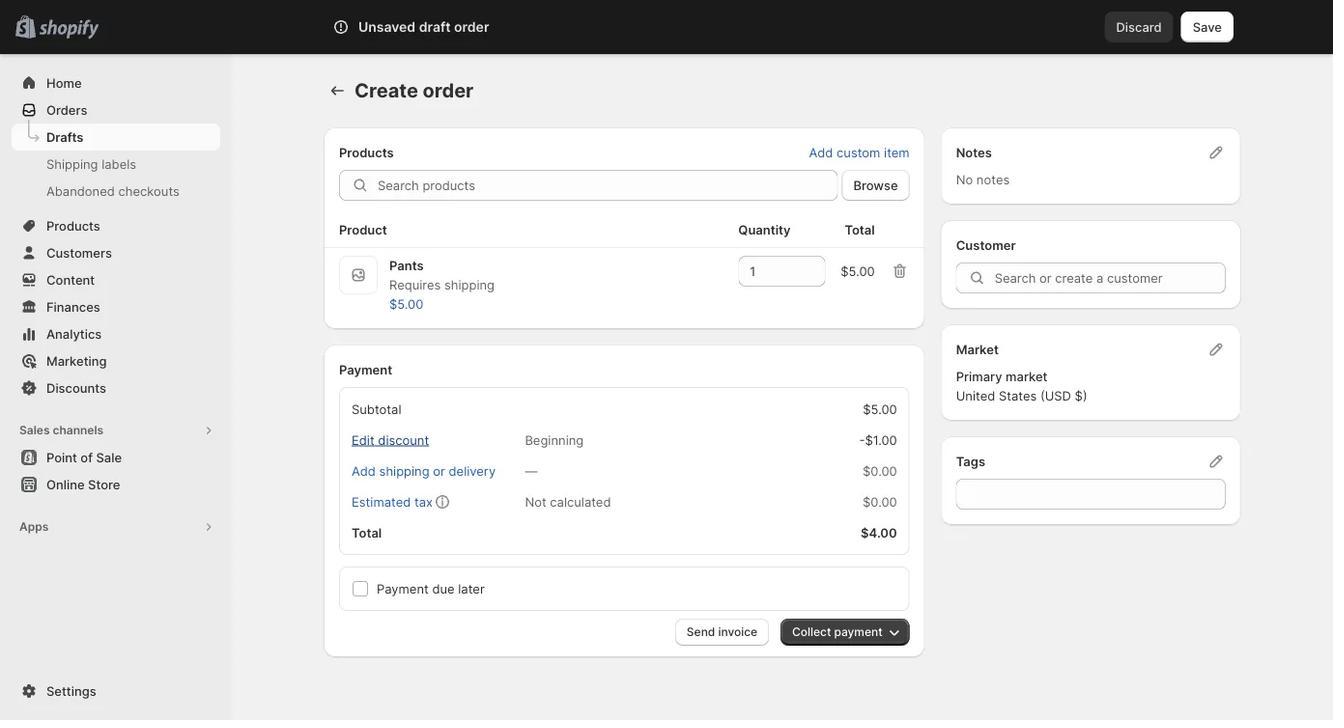 Task type: describe. For each thing, give the bounding box(es) containing it.
drafts
[[46, 130, 83, 144]]

collect payment button
[[781, 619, 910, 647]]

product
[[339, 222, 387, 237]]

requires
[[389, 277, 441, 292]]

discounts
[[46, 381, 106, 396]]

send invoice
[[687, 626, 758, 640]]

1 vertical spatial order
[[423, 79, 474, 102]]

sales channels button
[[12, 418, 220, 445]]

invoice
[[719, 626, 758, 640]]

home
[[46, 75, 82, 90]]

due
[[432, 582, 455, 597]]

add for add custom item
[[809, 145, 833, 160]]

analytics
[[46, 327, 102, 342]]

sales channels
[[19, 424, 104, 438]]

estimated
[[352, 495, 411, 510]]

estimated tax button
[[340, 489, 445, 516]]

edit discount button
[[340, 427, 441, 454]]

custom
[[837, 145, 881, 160]]

payment for payment
[[339, 362, 393, 377]]

edit
[[352, 433, 375, 448]]

customers link
[[12, 240, 220, 267]]

payment for payment due later
[[377, 582, 429, 597]]

beginning
[[525, 433, 584, 448]]

$0.00 for —
[[863, 464, 898, 479]]

subtotal
[[352, 402, 402, 417]]

unsaved draft order
[[359, 19, 489, 35]]

browse
[[854, 178, 898, 193]]

apps button
[[12, 514, 220, 541]]

edit discount
[[352, 433, 429, 448]]

customer
[[956, 238, 1016, 253]]

products link
[[12, 213, 220, 240]]

payment due later
[[377, 582, 485, 597]]

orders link
[[12, 97, 220, 124]]

online store link
[[12, 472, 220, 499]]

point of sale
[[46, 450, 122, 465]]

point
[[46, 450, 77, 465]]

orders
[[46, 102, 87, 117]]

sales
[[19, 424, 50, 438]]

shopify image
[[39, 20, 99, 39]]

-$1.00
[[860, 433, 898, 448]]

pants requires shipping
[[389, 258, 495, 292]]

add shipping or delivery
[[352, 464, 496, 479]]

quantity
[[739, 222, 791, 237]]

marketing link
[[12, 348, 220, 375]]

browse button
[[842, 170, 910, 201]]

save button
[[1182, 12, 1234, 43]]

tax
[[415, 495, 433, 510]]

drafts link
[[12, 124, 220, 151]]

search
[[418, 19, 459, 34]]

discount
[[378, 433, 429, 448]]

delivery
[[449, 464, 496, 479]]

content link
[[12, 267, 220, 294]]

marketing
[[46, 354, 107, 369]]

—
[[525, 464, 538, 479]]

tags
[[956, 454, 986, 469]]

(usd
[[1041, 389, 1072, 403]]

collect
[[793, 626, 832, 640]]

later
[[458, 582, 485, 597]]

discounts link
[[12, 375, 220, 402]]

payment
[[835, 626, 883, 640]]

-
[[860, 433, 865, 448]]

no notes
[[956, 172, 1010, 187]]

market
[[1006, 369, 1048, 384]]

create
[[355, 79, 418, 102]]

item
[[884, 145, 910, 160]]

products inside products link
[[46, 218, 100, 233]]

create order
[[355, 79, 474, 102]]

shipping inside button
[[379, 464, 430, 479]]

notes
[[977, 172, 1010, 187]]

settings
[[46, 684, 96, 699]]

$)
[[1075, 389, 1088, 403]]

1 vertical spatial total
[[352, 526, 382, 541]]

add custom item
[[809, 145, 910, 160]]

unsaved
[[359, 19, 416, 35]]

online store
[[46, 477, 120, 492]]

no
[[956, 172, 973, 187]]



Task type: locate. For each thing, give the bounding box(es) containing it.
$0.00
[[863, 464, 898, 479], [863, 495, 898, 510]]

total down estimated
[[352, 526, 382, 541]]

1 horizontal spatial shipping
[[445, 277, 495, 292]]

add custom item button
[[798, 139, 922, 166]]

shipping right the requires
[[445, 277, 495, 292]]

0 vertical spatial products
[[339, 145, 394, 160]]

1 horizontal spatial add
[[809, 145, 833, 160]]

shipping down discount at the bottom of the page
[[379, 464, 430, 479]]

0 vertical spatial order
[[454, 19, 489, 35]]

order right draft on the top left of the page
[[454, 19, 489, 35]]

online
[[46, 477, 85, 492]]

2 $0.00 from the top
[[863, 495, 898, 510]]

customers
[[46, 245, 112, 260]]

sale
[[96, 450, 122, 465]]

0 vertical spatial total
[[845, 222, 875, 237]]

discard link
[[1105, 12, 1174, 43]]

pants
[[389, 258, 424, 273]]

0 vertical spatial shipping
[[445, 277, 495, 292]]

abandoned
[[46, 184, 115, 199]]

None text field
[[956, 479, 1226, 510]]

0 horizontal spatial total
[[352, 526, 382, 541]]

settings link
[[12, 678, 220, 706]]

shipping labels link
[[12, 151, 220, 178]]

add down the edit
[[352, 464, 376, 479]]

save
[[1193, 19, 1223, 34]]

$1.00
[[865, 433, 898, 448]]

send invoice button
[[675, 619, 769, 647]]

channels
[[53, 424, 104, 438]]

Search products text field
[[378, 170, 838, 201]]

or
[[433, 464, 445, 479]]

states
[[999, 389, 1037, 403]]

1 vertical spatial shipping
[[379, 464, 430, 479]]

$4.00
[[861, 526, 898, 541]]

total down browse button
[[845, 222, 875, 237]]

point of sale link
[[12, 445, 220, 472]]

$5.00 inside button
[[389, 297, 424, 312]]

discard
[[1117, 19, 1162, 34]]

order right create
[[423, 79, 474, 102]]

1 vertical spatial $0.00
[[863, 495, 898, 510]]

market
[[956, 342, 999, 357]]

search button
[[387, 12, 947, 43]]

0 vertical spatial add
[[809, 145, 833, 160]]

0 horizontal spatial products
[[46, 218, 100, 233]]

$5.00 down the requires
[[389, 297, 424, 312]]

united
[[956, 389, 996, 403]]

shipping
[[46, 157, 98, 172]]

labels
[[102, 157, 136, 172]]

$0.00 down $1.00
[[863, 464, 898, 479]]

finances link
[[12, 294, 220, 321]]

products down create
[[339, 145, 394, 160]]

products
[[339, 145, 394, 160], [46, 218, 100, 233]]

1 vertical spatial add
[[352, 464, 376, 479]]

store
[[88, 477, 120, 492]]

home link
[[12, 70, 220, 97]]

shipping labels
[[46, 157, 136, 172]]

0 horizontal spatial shipping
[[379, 464, 430, 479]]

online store button
[[0, 472, 232, 499]]

shipping inside the pants requires shipping
[[445, 277, 495, 292]]

payment up subtotal at the left of the page
[[339, 362, 393, 377]]

apps
[[19, 520, 49, 534]]

not
[[525, 495, 547, 510]]

draft
[[419, 19, 451, 35]]

abandoned checkouts link
[[12, 178, 220, 205]]

add
[[809, 145, 833, 160], [352, 464, 376, 479]]

add for add shipping or delivery
[[352, 464, 376, 479]]

$5.00 button
[[378, 291, 435, 318]]

1 vertical spatial products
[[46, 218, 100, 233]]

not calculated
[[525, 495, 611, 510]]

1 $0.00 from the top
[[863, 464, 898, 479]]

2 vertical spatial $5.00
[[863, 402, 898, 417]]

0 vertical spatial payment
[[339, 362, 393, 377]]

payment
[[339, 362, 393, 377], [377, 582, 429, 597]]

$5.00 up $1.00
[[863, 402, 898, 417]]

add left custom at right
[[809, 145, 833, 160]]

products up customers
[[46, 218, 100, 233]]

$0.00 up $4.00
[[863, 495, 898, 510]]

checkouts
[[118, 184, 180, 199]]

0 vertical spatial $5.00
[[841, 264, 875, 279]]

1 horizontal spatial total
[[845, 222, 875, 237]]

None number field
[[739, 256, 797, 287]]

$0.00 for not calculated
[[863, 495, 898, 510]]

$5.00 down browse button
[[841, 264, 875, 279]]

notes
[[956, 145, 992, 160]]

0 vertical spatial $0.00
[[863, 464, 898, 479]]

send
[[687, 626, 715, 640]]

1 vertical spatial $5.00
[[389, 297, 424, 312]]

payment left due
[[377, 582, 429, 597]]

estimated tax
[[352, 495, 433, 510]]

collect payment
[[793, 626, 883, 640]]

total
[[845, 222, 875, 237], [352, 526, 382, 541]]

analytics link
[[12, 321, 220, 348]]

order
[[454, 19, 489, 35], [423, 79, 474, 102]]

0 horizontal spatial add
[[352, 464, 376, 479]]

1 horizontal spatial products
[[339, 145, 394, 160]]

Search or create a customer text field
[[995, 263, 1226, 294]]

abandoned checkouts
[[46, 184, 180, 199]]

calculated
[[550, 495, 611, 510]]

of
[[81, 450, 93, 465]]

finances
[[46, 300, 100, 315]]

1 vertical spatial payment
[[377, 582, 429, 597]]

primary
[[956, 369, 1003, 384]]



